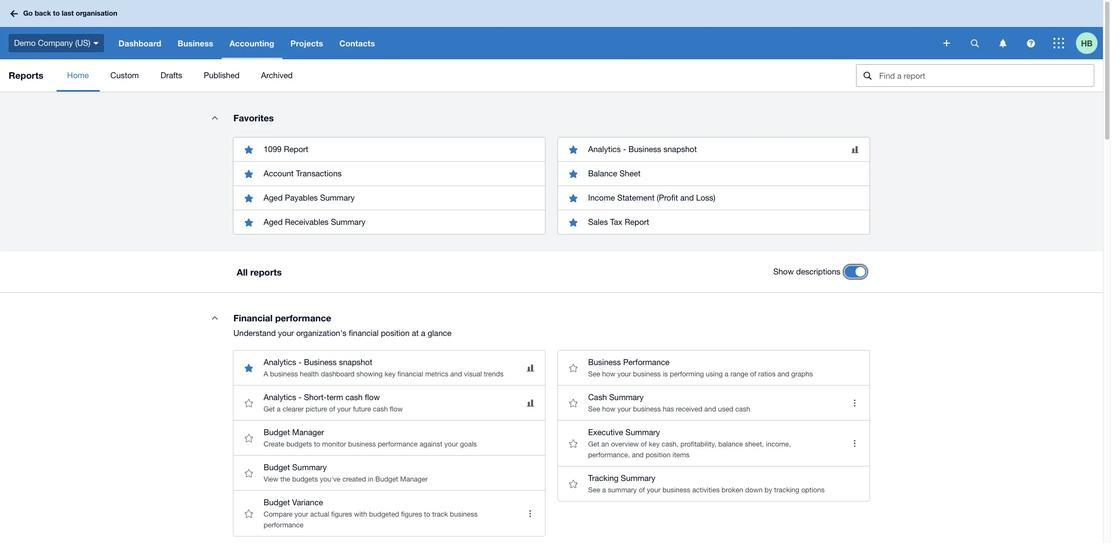 Task type: locate. For each thing, give the bounding box(es) containing it.
a
[[421, 328, 425, 338], [725, 370, 729, 378], [277, 405, 281, 413], [602, 486, 606, 494]]

your up executive
[[618, 405, 631, 413]]

1 vertical spatial budgets
[[292, 475, 318, 483]]

manager down against
[[400, 475, 428, 483]]

favorite image for budget summary
[[238, 462, 259, 484]]

see for tracking summary
[[588, 486, 600, 494]]

0 horizontal spatial get
[[264, 405, 275, 413]]

0 horizontal spatial position
[[381, 328, 410, 338]]

financial inside financial performance understand your organization's financial position at a glance
[[349, 328, 379, 338]]

1 horizontal spatial key
[[649, 440, 660, 448]]

analytics up clearer
[[264, 393, 296, 402]]

account
[[264, 169, 294, 178]]

1 vertical spatial performance
[[378, 440, 418, 448]]

2 vertical spatial analytics
[[264, 393, 296, 402]]

remove favorite image for income statement (profit and loss)
[[562, 187, 584, 209]]

0 horizontal spatial snapshot
[[339, 358, 372, 367]]

company
[[38, 38, 73, 47]]

published
[[204, 71, 240, 80]]

0 vertical spatial financial
[[349, 328, 379, 338]]

financial up analytics - business snapshot a business health dashboard showing key financial metrics and visual trends
[[349, 328, 379, 338]]

remove favorite image for aged payables summary
[[238, 187, 259, 209]]

snapshot up showing
[[339, 358, 372, 367]]

created
[[343, 475, 366, 483]]

actual
[[310, 510, 329, 518]]

1 horizontal spatial report
[[625, 217, 649, 227]]

1 horizontal spatial financial
[[398, 370, 423, 378]]

a inside business performance see how your business is performing using a range of ratios and graphs
[[725, 370, 729, 378]]

ratios
[[758, 370, 776, 378]]

0 horizontal spatial flow
[[365, 393, 380, 402]]

and inside income statement (profit and loss) 'link'
[[681, 193, 694, 202]]

aged left receivables
[[264, 217, 283, 227]]

1 vertical spatial favorite image
[[562, 473, 584, 495]]

favorite image for executive
[[562, 433, 584, 454]]

and inside business performance see how your business is performing using a range of ratios and graphs
[[778, 370, 790, 378]]

flow right future
[[390, 405, 403, 413]]

organisation
[[76, 9, 117, 17]]

account transactions
[[264, 169, 342, 178]]

3 see from the top
[[588, 486, 600, 494]]

budget up compare
[[264, 498, 290, 507]]

of right summary
[[639, 486, 645, 494]]

1 vertical spatial financial
[[398, 370, 423, 378]]

tracking
[[774, 486, 800, 494]]

summary inside cash summary see how your business has received and used cash
[[609, 393, 644, 402]]

favorite image left compare
[[238, 503, 259, 524]]

favorite image for analytics - short-term cash flow
[[238, 392, 259, 414]]

your
[[278, 328, 294, 338], [618, 370, 631, 378], [337, 405, 351, 413], [618, 405, 631, 413], [444, 440, 458, 448], [647, 486, 661, 494], [295, 510, 308, 518]]

favorite image for business performance
[[562, 357, 584, 379]]

business left activities at the bottom right of page
[[663, 486, 691, 494]]

snapshot inside analytics - business snapshot a business health dashboard showing key financial metrics and visual trends
[[339, 358, 372, 367]]

1 vertical spatial snapshot
[[339, 358, 372, 367]]

aged receivables summary
[[264, 217, 366, 227]]

0 horizontal spatial more options image
[[519, 503, 541, 524]]

performance up organization's
[[275, 312, 331, 324]]

summary right cash at the right of page
[[609, 393, 644, 402]]

your inside business performance see how your business is performing using a range of ratios and graphs
[[618, 370, 631, 378]]

how up cash at the right of page
[[602, 370, 616, 378]]

0 horizontal spatial key
[[385, 370, 396, 378]]

remove favorite image inside aged receivables summary link
[[238, 211, 259, 233]]

statement
[[617, 193, 655, 202]]

more options image
[[844, 433, 866, 454], [519, 503, 541, 524]]

aged down account
[[264, 193, 283, 202]]

custom link
[[100, 59, 150, 92]]

budgets
[[286, 440, 312, 448], [292, 475, 318, 483]]

1 aged from the top
[[264, 193, 283, 202]]

1 see from the top
[[588, 370, 600, 378]]

budgets right create
[[286, 440, 312, 448]]

1 vertical spatial analytics
[[264, 358, 296, 367]]

summary inside budget summary view the budgets you've created in budget manager
[[292, 463, 327, 472]]

svg image up find a report 'text box'
[[971, 39, 979, 47]]

business inside business dropdown button
[[178, 38, 213, 48]]

home link
[[56, 59, 100, 92]]

performance inside budget manager create budgets to monitor business performance against your goals
[[378, 440, 418, 448]]

budget inside budget manager create budgets to monitor business performance against your goals
[[264, 428, 290, 437]]

favorite image
[[562, 433, 584, 454], [562, 473, 584, 495]]

remove favorite image
[[238, 139, 259, 160], [238, 163, 259, 184], [238, 187, 259, 209], [562, 211, 584, 233], [238, 357, 259, 379]]

0 vertical spatial analytics
[[588, 145, 621, 154]]

see inside tracking summary see a summary of your business activities broken down by tracking options
[[588, 486, 600, 494]]

- up the "sheet"
[[623, 145, 626, 154]]

remove favorite image
[[562, 139, 584, 160], [562, 163, 584, 184], [562, 187, 584, 209], [238, 211, 259, 233]]

and left the used
[[705, 405, 716, 413]]

demo company (us) button
[[0, 27, 110, 59]]

a down tracking
[[602, 486, 606, 494]]

0 horizontal spatial financial
[[349, 328, 379, 338]]

budget up view
[[264, 463, 290, 472]]

metrics
[[425, 370, 449, 378]]

1 horizontal spatial more options image
[[844, 433, 866, 454]]

summary up overview
[[626, 428, 660, 437]]

favorite image
[[562, 357, 584, 379], [238, 392, 259, 414], [562, 392, 584, 414], [238, 427, 259, 449], [238, 462, 259, 484], [238, 503, 259, 524]]

your right understand
[[278, 328, 294, 338]]

and down overview
[[632, 451, 644, 459]]

2 see from the top
[[588, 405, 600, 413]]

2 aged from the top
[[264, 217, 283, 227]]

1 vertical spatial key
[[649, 440, 660, 448]]

back
[[35, 9, 51, 17]]

performance,
[[588, 451, 630, 459]]

figures left with
[[331, 510, 352, 518]]

1 vertical spatial aged
[[264, 217, 283, 227]]

balance sheet
[[588, 169, 641, 178]]

analytics for analytics - business snapshot
[[588, 145, 621, 154]]

of right overview
[[641, 440, 647, 448]]

navigation
[[110, 27, 936, 59]]

performance down compare
[[264, 521, 304, 529]]

your inside cash summary see how your business has received and used cash
[[618, 405, 631, 413]]

remove favorite image inside account transactions "link"
[[238, 163, 259, 184]]

tracking
[[588, 473, 619, 483]]

0 horizontal spatial svg image
[[10, 10, 18, 17]]

0 vertical spatial position
[[381, 328, 410, 338]]

1 horizontal spatial position
[[646, 451, 671, 459]]

favorite image for cash summary
[[562, 392, 584, 414]]

analytics for analytics - business snapshot a business health dashboard showing key financial metrics and visual trends
[[264, 358, 296, 367]]

how inside business performance see how your business is performing using a range of ratios and graphs
[[602, 370, 616, 378]]

1 horizontal spatial get
[[588, 440, 600, 448]]

financial left "metrics"
[[398, 370, 423, 378]]

showing
[[357, 370, 383, 378]]

figures right budgeted
[[401, 510, 422, 518]]

aged receivables summary link
[[234, 210, 545, 234]]

executive
[[588, 428, 623, 437]]

0 vertical spatial key
[[385, 370, 396, 378]]

analytics inside analytics - business snapshot a business health dashboard showing key financial metrics and visual trends
[[264, 358, 296, 367]]

and right ratios at right
[[778, 370, 790, 378]]

1 vertical spatial position
[[646, 451, 671, 459]]

2 horizontal spatial cash
[[736, 405, 751, 413]]

to left track
[[424, 510, 430, 518]]

business right track
[[450, 510, 478, 518]]

published link
[[193, 59, 250, 92]]

1099 report link
[[234, 138, 545, 161]]

a left clearer
[[277, 405, 281, 413]]

tax
[[610, 217, 623, 227]]

2 vertical spatial performance
[[264, 521, 304, 529]]

compare
[[264, 510, 293, 518]]

business inside tracking summary see a summary of your business activities broken down by tracking options
[[663, 486, 691, 494]]

0 vertical spatial how
[[602, 370, 616, 378]]

- inside analytics - short-term cash flow get a clearer picture of your future cash flow
[[299, 393, 302, 402]]

2 vertical spatial to
[[424, 510, 430, 518]]

svg image
[[1000, 39, 1007, 47], [1027, 39, 1035, 47], [944, 40, 950, 46], [93, 42, 99, 45]]

of down "term"
[[329, 405, 335, 413]]

navigation containing dashboard
[[110, 27, 936, 59]]

cash
[[588, 393, 607, 402]]

go back to last organisation link
[[6, 4, 124, 23]]

0 vertical spatial more options image
[[844, 433, 866, 454]]

- for analytics - business snapshot
[[623, 145, 626, 154]]

remove favorite image inside sales tax report link
[[562, 211, 584, 233]]

remove favorite image inside income statement (profit and loss) 'link'
[[562, 187, 584, 209]]

business up the "sheet"
[[629, 145, 661, 154]]

analytics - short-term cash flow get a clearer picture of your future cash flow
[[264, 393, 403, 413]]

performance left against
[[378, 440, 418, 448]]

1 vertical spatial to
[[314, 440, 320, 448]]

a inside financial performance understand your organization's financial position at a glance
[[421, 328, 425, 338]]

sales
[[588, 217, 608, 227]]

budget for budget manager
[[264, 428, 290, 437]]

2 figures from the left
[[401, 510, 422, 518]]

and left loss)
[[681, 193, 694, 202]]

to left last
[[53, 9, 60, 17]]

business up cash at the right of page
[[588, 358, 621, 367]]

flow up future
[[365, 393, 380, 402]]

of
[[750, 370, 757, 378], [329, 405, 335, 413], [641, 440, 647, 448], [639, 486, 645, 494]]

2 vertical spatial see
[[588, 486, 600, 494]]

see down tracking
[[588, 486, 600, 494]]

business inside cash summary see how your business has received and used cash
[[633, 405, 661, 413]]

svg image left go
[[10, 10, 18, 17]]

budget up create
[[264, 428, 290, 437]]

accounting
[[230, 38, 274, 48]]

favorite image right more information about analytics - business snapshot image at the bottom left of the page
[[562, 357, 584, 379]]

0 vertical spatial aged
[[264, 193, 283, 202]]

cash up future
[[346, 393, 363, 402]]

report right the tax
[[625, 217, 649, 227]]

business inside budget manager create budgets to monitor business performance against your goals
[[348, 440, 376, 448]]

remove favorite image left payables
[[238, 187, 259, 209]]

business left has
[[633, 405, 661, 413]]

position down cash,
[[646, 451, 671, 459]]

projects
[[291, 38, 323, 48]]

0 horizontal spatial cash
[[346, 393, 363, 402]]

- inside analytics - business snapshot a business health dashboard showing key financial metrics and visual trends
[[299, 358, 302, 367]]

get left clearer
[[264, 405, 275, 413]]

and inside analytics - business snapshot a business health dashboard showing key financial metrics and visual trends
[[450, 370, 462, 378]]

business right monitor
[[348, 440, 376, 448]]

favorite image left cash at the right of page
[[562, 392, 584, 414]]

of inside analytics - short-term cash flow get a clearer picture of your future cash flow
[[329, 405, 335, 413]]

items
[[673, 451, 690, 459]]

business inside budget variance compare your actual figures with budgeted figures to track business performance
[[450, 510, 478, 518]]

manager inside budget manager create budgets to monitor business performance against your goals
[[292, 428, 324, 437]]

analytics up balance on the top of page
[[588, 145, 621, 154]]

analytics up a
[[264, 358, 296, 367]]

more options image for executive summary
[[844, 433, 866, 454]]

1099 report
[[264, 145, 309, 154]]

summary inside executive summary get an overview of key cash, profitability, balance sheet, income, performance, and position items
[[626, 428, 660, 437]]

1 horizontal spatial figures
[[401, 510, 422, 518]]

get left an
[[588, 440, 600, 448]]

is
[[663, 370, 668, 378]]

snapshot for analytics - business snapshot
[[664, 145, 697, 154]]

more information about analytics - business snapshot image
[[527, 364, 534, 371]]

-
[[623, 145, 626, 154], [299, 358, 302, 367], [299, 393, 302, 402]]

0 vertical spatial snapshot
[[664, 145, 697, 154]]

2 how from the top
[[602, 405, 616, 413]]

flow
[[365, 393, 380, 402], [390, 405, 403, 413]]

- up 'health'
[[299, 358, 302, 367]]

remove favorite image left 1099 on the left
[[238, 139, 259, 160]]

receivables
[[285, 217, 329, 227]]

cash right the used
[[736, 405, 751, 413]]

your down performance
[[618, 370, 631, 378]]

1 vertical spatial how
[[602, 405, 616, 413]]

term
[[327, 393, 343, 402]]

0 vertical spatial to
[[53, 9, 60, 17]]

1099
[[264, 145, 282, 154]]

0 horizontal spatial to
[[53, 9, 60, 17]]

1 vertical spatial more options image
[[519, 503, 541, 524]]

1 vertical spatial report
[[625, 217, 649, 227]]

performance inside budget variance compare your actual figures with budgeted figures to track business performance
[[264, 521, 304, 529]]

more options image
[[844, 392, 866, 414]]

how for business
[[602, 370, 616, 378]]

budget inside budget variance compare your actual figures with budgeted figures to track business performance
[[264, 498, 290, 507]]

budgets inside budget manager create budgets to monitor business performance against your goals
[[286, 440, 312, 448]]

archived
[[261, 71, 293, 80]]

sales tax report
[[588, 217, 649, 227]]

see inside business performance see how your business is performing using a range of ratios and graphs
[[588, 370, 600, 378]]

performance inside financial performance understand your organization's financial position at a glance
[[275, 312, 331, 324]]

report right 1099 on the left
[[284, 145, 309, 154]]

cash
[[346, 393, 363, 402], [373, 405, 388, 413], [736, 405, 751, 413]]

tracking summary see a summary of your business activities broken down by tracking options
[[588, 473, 825, 494]]

trends
[[484, 370, 504, 378]]

summary up summary
[[621, 473, 656, 483]]

menu
[[56, 59, 848, 92]]

figures
[[331, 510, 352, 518], [401, 510, 422, 518]]

cash right future
[[373, 405, 388, 413]]

favorite image left an
[[562, 433, 584, 454]]

short-
[[304, 393, 327, 402]]

go back to last organisation
[[23, 9, 117, 17]]

manager down 'picture'
[[292, 428, 324, 437]]

see for business performance
[[588, 370, 600, 378]]

- up clearer
[[299, 393, 302, 402]]

overview
[[611, 440, 639, 448]]

aged
[[264, 193, 283, 202], [264, 217, 283, 227]]

demo company (us)
[[14, 38, 90, 47]]

1 vertical spatial see
[[588, 405, 600, 413]]

summary down transactions at the left of page
[[320, 193, 355, 202]]

- for analytics - short-term cash flow get a clearer picture of your future cash flow
[[299, 393, 302, 402]]

1 how from the top
[[602, 370, 616, 378]]

see inside cash summary see how your business has received and used cash
[[588, 405, 600, 413]]

home
[[67, 71, 89, 80]]

how inside cash summary see how your business has received and used cash
[[602, 405, 616, 413]]

0 vertical spatial performance
[[275, 312, 331, 324]]

and
[[681, 193, 694, 202], [450, 370, 462, 378], [778, 370, 790, 378], [705, 405, 716, 413], [632, 451, 644, 459]]

your left goals
[[444, 440, 458, 448]]

key right showing
[[385, 370, 396, 378]]

financial inside analytics - business snapshot a business health dashboard showing key financial metrics and visual trends
[[398, 370, 423, 378]]

to left monitor
[[314, 440, 320, 448]]

summary for budget summary
[[292, 463, 327, 472]]

0 vertical spatial -
[[623, 145, 626, 154]]

0 horizontal spatial figures
[[331, 510, 352, 518]]

1 horizontal spatial snapshot
[[664, 145, 697, 154]]

see for cash summary
[[588, 405, 600, 413]]

a right at
[[421, 328, 425, 338]]

business down performance
[[633, 370, 661, 378]]

0 horizontal spatial report
[[284, 145, 309, 154]]

favorite image left clearer
[[238, 392, 259, 414]]

see up cash at the right of page
[[588, 370, 600, 378]]

None field
[[856, 64, 1095, 87]]

summary for tracking summary
[[621, 473, 656, 483]]

to
[[53, 9, 60, 17], [314, 440, 320, 448], [424, 510, 430, 518]]

1 favorite image from the top
[[562, 433, 584, 454]]

custom
[[110, 71, 139, 80]]

of left ratios at right
[[750, 370, 757, 378]]

your down variance
[[295, 510, 308, 518]]

0 vertical spatial manager
[[292, 428, 324, 437]]

0 vertical spatial flow
[[365, 393, 380, 402]]

position inside financial performance understand your organization's financial position at a glance
[[381, 328, 410, 338]]

hb
[[1081, 38, 1093, 48]]

remove favorite image for account transactions
[[238, 163, 259, 184]]

how
[[602, 370, 616, 378], [602, 405, 616, 413]]

a right the using
[[725, 370, 729, 378]]

1 horizontal spatial to
[[314, 440, 320, 448]]

more options image for budget variance
[[519, 503, 541, 524]]

your down "term"
[[337, 405, 351, 413]]

with
[[354, 510, 367, 518]]

2 favorite image from the top
[[562, 473, 584, 495]]

account transactions link
[[234, 161, 545, 186]]

(profit
[[657, 193, 678, 202]]

key left cash,
[[649, 440, 660, 448]]

your inside budget variance compare your actual figures with budgeted figures to track business performance
[[295, 510, 308, 518]]

drafts link
[[150, 59, 193, 92]]

business
[[178, 38, 213, 48], [629, 145, 661, 154], [304, 358, 337, 367], [588, 358, 621, 367]]

remove favorite image inside balance sheet link
[[562, 163, 584, 184]]

performance
[[275, 312, 331, 324], [378, 440, 418, 448], [264, 521, 304, 529]]

how down cash at the right of page
[[602, 405, 616, 413]]

0 vertical spatial favorite image
[[562, 433, 584, 454]]

0 vertical spatial see
[[588, 370, 600, 378]]

income statement (profit and loss)
[[588, 193, 716, 202]]

business right a
[[270, 370, 298, 378]]

1 horizontal spatial manager
[[400, 475, 428, 483]]

picture
[[306, 405, 327, 413]]

broken
[[722, 486, 744, 494]]

1 vertical spatial manager
[[400, 475, 428, 483]]

2 vertical spatial -
[[299, 393, 302, 402]]

snapshot
[[664, 145, 697, 154], [339, 358, 372, 367]]

0 vertical spatial get
[[264, 405, 275, 413]]

2 horizontal spatial to
[[424, 510, 430, 518]]

0 horizontal spatial manager
[[292, 428, 324, 437]]

svg image left the hb
[[1054, 38, 1065, 49]]

1 horizontal spatial flow
[[390, 405, 403, 413]]

business up drafts
[[178, 38, 213, 48]]

summary right receivables
[[331, 217, 366, 227]]

analytics inside analytics - short-term cash flow get a clearer picture of your future cash flow
[[264, 393, 296, 402]]

favorite image left view
[[238, 462, 259, 484]]

1 figures from the left
[[331, 510, 352, 518]]

budget manager create budgets to monitor business performance against your goals
[[264, 428, 477, 448]]

remove favorite image inside 1099 report link
[[238, 139, 259, 160]]

and left the visual
[[450, 370, 462, 378]]

your right summary
[[647, 486, 661, 494]]

remove favorite image left the sales
[[562, 211, 584, 233]]

manager
[[292, 428, 324, 437], [400, 475, 428, 483]]

favorite image left tracking
[[562, 473, 584, 495]]

balance
[[719, 440, 743, 448]]

1 vertical spatial get
[[588, 440, 600, 448]]

remove favorite image inside aged payables summary link
[[238, 187, 259, 209]]

budgets right the the
[[292, 475, 318, 483]]

svg image
[[10, 10, 18, 17], [1054, 38, 1065, 49], [971, 39, 979, 47]]

banner
[[0, 0, 1103, 59]]

snapshot up balance sheet link
[[664, 145, 697, 154]]

remove favorite image left account
[[238, 163, 259, 184]]

the
[[280, 475, 290, 483]]

summary up you've at the bottom left
[[292, 463, 327, 472]]

summary inside tracking summary see a summary of your business activities broken down by tracking options
[[621, 473, 656, 483]]

see down cash at the right of page
[[588, 405, 600, 413]]

0 vertical spatial budgets
[[286, 440, 312, 448]]

income statement (profit and loss) link
[[558, 186, 870, 210]]

analytics - business snapshot a business health dashboard showing key financial metrics and visual trends
[[264, 358, 504, 378]]

1 vertical spatial -
[[299, 358, 302, 367]]

position left at
[[381, 328, 410, 338]]

business up 'health'
[[304, 358, 337, 367]]

favorite image left create
[[238, 427, 259, 449]]



Task type: vqa. For each thing, say whether or not it's contained in the screenshot.
1st Take A Quick Tour from the bottom of the page
no



Task type: describe. For each thing, give the bounding box(es) containing it.
analytics - business snapshot
[[588, 145, 697, 154]]

reports
[[9, 70, 43, 81]]

a inside tracking summary see a summary of your business activities broken down by tracking options
[[602, 486, 606, 494]]

menu containing home
[[56, 59, 848, 92]]

analytics for analytics - short-term cash flow get a clearer picture of your future cash flow
[[264, 393, 296, 402]]

cash inside cash summary see how your business has received and used cash
[[736, 405, 751, 413]]

archived link
[[250, 59, 304, 92]]

options
[[802, 486, 825, 494]]

favorite image for budget manager
[[238, 427, 259, 449]]

budgets inside budget summary view the budgets you've created in budget manager
[[292, 475, 318, 483]]

business inside analytics - business snapshot a business health dashboard showing key financial metrics and visual trends
[[304, 358, 337, 367]]

expand report group image
[[204, 307, 225, 328]]

key inside executive summary get an overview of key cash, profitability, balance sheet, income, performance, and position items
[[649, 440, 660, 448]]

summary
[[608, 486, 637, 494]]

to inside go back to last organisation link
[[53, 9, 60, 17]]

aged for aged payables summary
[[264, 193, 283, 202]]

get inside analytics - short-term cash flow get a clearer picture of your future cash flow
[[264, 405, 275, 413]]

used
[[718, 405, 734, 413]]

remove favorite image for aged receivables summary
[[238, 211, 259, 233]]

position inside executive summary get an overview of key cash, profitability, balance sheet, income, performance, and position items
[[646, 451, 671, 459]]

your inside budget manager create budgets to monitor business performance against your goals
[[444, 440, 458, 448]]

income
[[588, 193, 615, 202]]

and inside executive summary get an overview of key cash, profitability, balance sheet, income, performance, and position items
[[632, 451, 644, 459]]

graphs
[[792, 370, 813, 378]]

budget for budget variance
[[264, 498, 290, 507]]

accounting button
[[221, 27, 282, 59]]

show descriptions
[[774, 267, 841, 276]]

future
[[353, 405, 371, 413]]

manager inside budget summary view the budgets you've created in budget manager
[[400, 475, 428, 483]]

business inside analytics - business snapshot a business health dashboard showing key financial metrics and visual trends
[[270, 370, 298, 378]]

budget for budget summary
[[264, 463, 290, 472]]

view
[[264, 475, 279, 483]]

favorite image for budget variance
[[238, 503, 259, 524]]

your inside tracking summary see a summary of your business activities broken down by tracking options
[[647, 486, 661, 494]]

1 horizontal spatial cash
[[373, 405, 388, 413]]

0 vertical spatial report
[[284, 145, 309, 154]]

your inside financial performance understand your organization's financial position at a glance
[[278, 328, 294, 338]]

goals
[[460, 440, 477, 448]]

business performance see how your business is performing using a range of ratios and graphs
[[588, 358, 813, 378]]

payables
[[285, 193, 318, 202]]

dashboard
[[118, 38, 161, 48]]

(us)
[[75, 38, 90, 47]]

executive summary get an overview of key cash, profitability, balance sheet, income, performance, and position items
[[588, 428, 791, 459]]

received
[[676, 405, 703, 413]]

aged payables summary link
[[234, 186, 545, 210]]

favorite image for tracking
[[562, 473, 584, 495]]

financial performance understand your organization's financial position at a glance
[[234, 312, 452, 338]]

how for cash
[[602, 405, 616, 413]]

more information about analytics - business snapshot image
[[852, 146, 859, 153]]

remove favorite image for analytics - business snapshot
[[562, 139, 584, 160]]

contacts
[[339, 38, 375, 48]]

snapshot for analytics - business snapshot a business health dashboard showing key financial metrics and visual trends
[[339, 358, 372, 367]]

variance
[[292, 498, 323, 507]]

glance
[[428, 328, 452, 338]]

more information about analytics - short-term cash flow image
[[527, 399, 534, 406]]

get inside executive summary get an overview of key cash, profitability, balance sheet, income, performance, and position items
[[588, 440, 600, 448]]

cash summary see how your business has received and used cash
[[588, 393, 751, 413]]

svg image inside go back to last organisation link
[[10, 10, 18, 17]]

svg image inside demo company (us) popup button
[[93, 42, 99, 45]]

of inside tracking summary see a summary of your business activities broken down by tracking options
[[639, 486, 645, 494]]

summary for executive summary
[[626, 428, 660, 437]]

all
[[237, 266, 248, 277]]

budget summary view the budgets you've created in budget manager
[[264, 463, 428, 483]]

and inside cash summary see how your business has received and used cash
[[705, 405, 716, 413]]

navigation inside banner
[[110, 27, 936, 59]]

loss)
[[696, 193, 716, 202]]

sheet
[[620, 169, 641, 178]]

1 vertical spatial flow
[[390, 405, 403, 413]]

to inside budget manager create budgets to monitor business performance against your goals
[[314, 440, 320, 448]]

- for analytics - business snapshot a business health dashboard showing key financial metrics and visual trends
[[299, 358, 302, 367]]

budgeted
[[369, 510, 399, 518]]

against
[[420, 440, 443, 448]]

hb button
[[1076, 27, 1103, 59]]

aged payables summary
[[264, 193, 355, 202]]

Find a report text field
[[878, 65, 1094, 86]]

of inside executive summary get an overview of key cash, profitability, balance sheet, income, performance, and position items
[[641, 440, 647, 448]]

sheet,
[[745, 440, 764, 448]]

business inside business performance see how your business is performing using a range of ratios and graphs
[[633, 370, 661, 378]]

descriptions
[[796, 267, 841, 276]]

monitor
[[322, 440, 346, 448]]

activities
[[693, 486, 720, 494]]

you've
[[320, 475, 341, 483]]

by
[[765, 486, 773, 494]]

reports
[[250, 266, 282, 277]]

cash,
[[662, 440, 679, 448]]

at
[[412, 328, 419, 338]]

2 horizontal spatial svg image
[[1054, 38, 1065, 49]]

dashboard link
[[110, 27, 170, 59]]

expand report group image
[[204, 107, 225, 128]]

health
[[300, 370, 319, 378]]

projects button
[[282, 27, 331, 59]]

visual
[[464, 370, 482, 378]]

banner containing hb
[[0, 0, 1103, 59]]

dashboard
[[321, 370, 355, 378]]

has
[[663, 405, 674, 413]]

a
[[264, 370, 268, 378]]

budget variance compare your actual figures with budgeted figures to track business performance
[[264, 498, 478, 529]]

clearer
[[283, 405, 304, 413]]

key inside analytics - business snapshot a business health dashboard showing key financial metrics and visual trends
[[385, 370, 396, 378]]

to inside budget variance compare your actual figures with budgeted figures to track business performance
[[424, 510, 430, 518]]

range
[[731, 370, 748, 378]]

balance
[[588, 169, 618, 178]]

business button
[[170, 27, 221, 59]]

budget right in
[[376, 475, 398, 483]]

organization's
[[296, 328, 347, 338]]

performing
[[670, 370, 704, 378]]

profitability,
[[681, 440, 717, 448]]

demo
[[14, 38, 36, 47]]

show
[[774, 267, 794, 276]]

last
[[62, 9, 74, 17]]

remove favorite image left a
[[238, 357, 259, 379]]

an
[[602, 440, 609, 448]]

business inside business performance see how your business is performing using a range of ratios and graphs
[[588, 358, 621, 367]]

all reports
[[237, 266, 282, 277]]

remove favorite image for 1099 report
[[238, 139, 259, 160]]

sales tax report link
[[558, 210, 870, 234]]

aged for aged receivables summary
[[264, 217, 283, 227]]

in
[[368, 475, 374, 483]]

balance sheet link
[[558, 161, 870, 186]]

create
[[264, 440, 284, 448]]

your inside analytics - short-term cash flow get a clearer picture of your future cash flow
[[337, 405, 351, 413]]

1 horizontal spatial svg image
[[971, 39, 979, 47]]

income,
[[766, 440, 791, 448]]

favorites
[[234, 112, 274, 123]]

a inside analytics - short-term cash flow get a clearer picture of your future cash flow
[[277, 405, 281, 413]]

remove favorite image for sales tax report
[[562, 211, 584, 233]]

remove favorite image for balance sheet
[[562, 163, 584, 184]]

of inside business performance see how your business is performing using a range of ratios and graphs
[[750, 370, 757, 378]]

transactions
[[296, 169, 342, 178]]

summary for cash summary
[[609, 393, 644, 402]]



